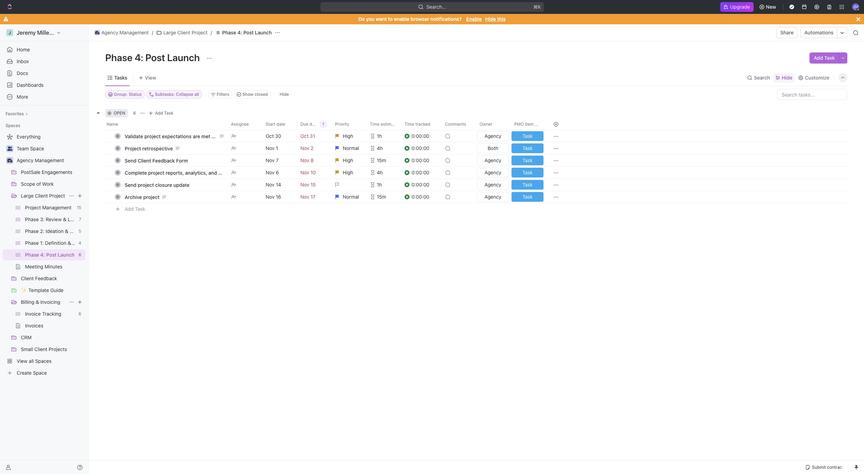 Task type: locate. For each thing, give the bounding box(es) containing it.
task button for high's the 4h dropdown button's 0:00:00 dropdown button
[[511, 166, 545, 179]]

1 vertical spatial large client project link
[[21, 190, 66, 202]]

project for expectations
[[145, 133, 161, 139]]

add up the customize
[[815, 55, 824, 61]]

0 vertical spatial hide
[[486, 16, 496, 22]]

0 vertical spatial 1h
[[377, 133, 382, 139]]

& left 4
[[68, 240, 71, 246]]

this
[[498, 16, 506, 22]]

1h button for 5th 0:00:00 dropdown button from the top
[[366, 179, 401, 191]]

task button for 0:00:00 dropdown button corresponding to 15m dropdown button related to high
[[511, 154, 545, 167]]

date right start
[[277, 122, 285, 127]]

& right the billing
[[36, 299, 39, 305]]

2 agency button from the top
[[476, 154, 511, 167]]

1 vertical spatial normal button
[[331, 191, 366, 203]]

business time image
[[95, 31, 99, 34], [7, 158, 12, 163]]

add for bottommost add task button
[[125, 206, 134, 212]]

view inside button
[[145, 75, 156, 80]]

high button for 1h
[[331, 130, 366, 143]]

1 horizontal spatial feedback
[[152, 158, 175, 164]]

project
[[145, 133, 161, 139], [148, 170, 165, 176], [138, 182, 154, 188], [143, 194, 160, 200]]

2 vertical spatial add
[[125, 206, 134, 212]]

1 0:00:00 from the top
[[412, 133, 430, 139]]

engagements
[[42, 169, 72, 175]]

notifications?
[[431, 16, 462, 22]]

0 horizontal spatial 4:
[[40, 252, 45, 258]]

2 vertical spatial add task
[[125, 206, 145, 212]]

priority button
[[331, 119, 366, 130]]

0 vertical spatial large client project link
[[155, 29, 209, 37]]

6 0:00:00 button from the top
[[405, 191, 441, 203]]

add for the top add task button
[[815, 55, 824, 61]]

hide inside dropdown button
[[782, 75, 793, 80]]

1 date from the left
[[277, 122, 285, 127]]

2 4h from the top
[[377, 170, 383, 176]]

view inside tree
[[17, 358, 28, 364]]

1 vertical spatial 4:
[[135, 52, 143, 63]]

15
[[77, 205, 81, 210]]

3 0:00:00 from the top
[[412, 157, 430, 163]]

view up create at the left of page
[[17, 358, 28, 364]]

0 horizontal spatial spaces
[[6, 123, 20, 128]]

✨ template guide
[[21, 287, 64, 293]]

all right collapse
[[195, 92, 199, 97]]

1 vertical spatial all
[[29, 358, 34, 364]]

15m for high
[[377, 157, 386, 163]]

time for time estimate
[[370, 122, 380, 127]]

2 1h button from the top
[[366, 179, 401, 191]]

add up the name dropdown button
[[155, 111, 163, 116]]

0 horizontal spatial add task
[[125, 206, 145, 212]]

1 horizontal spatial large
[[163, 30, 176, 35]]

0 vertical spatial feedback
[[152, 158, 175, 164]]

agency management inside "sidebar" navigation
[[17, 157, 64, 163]]

2 0:00:00 button from the top
[[405, 142, 441, 155]]

1 vertical spatial hide
[[782, 75, 793, 80]]

1 vertical spatial post
[[145, 52, 165, 63]]

1 vertical spatial feedback
[[35, 276, 57, 282]]

4
[[79, 241, 81, 246]]

1 send from the top
[[125, 158, 137, 164]]

2 4h button from the top
[[366, 166, 401, 179]]

tree containing everything
[[3, 131, 99, 379]]

4: inside "sidebar" navigation
[[40, 252, 45, 258]]

enable
[[394, 16, 410, 22]]

0 vertical spatial large
[[163, 30, 176, 35]]

template
[[28, 287, 49, 293]]

1 1h button from the top
[[366, 130, 401, 143]]

space down everything link
[[30, 146, 44, 152]]

1 high from the top
[[343, 133, 353, 139]]

phase 1: definition & onboarding
[[25, 240, 99, 246]]

1 normal from the top
[[343, 145, 359, 151]]

group:
[[114, 92, 128, 97]]

5 task button from the top
[[511, 179, 545, 191]]

2 normal from the top
[[343, 194, 359, 200]]

6 right open
[[133, 111, 136, 116]]

1 agency button from the top
[[476, 130, 511, 143]]

task button for 5th 0:00:00 dropdown button from the top
[[511, 179, 545, 191]]

feedback down meeting minutes
[[35, 276, 57, 282]]

task button
[[511, 130, 545, 143], [511, 142, 545, 155], [511, 154, 545, 167], [511, 166, 545, 179], [511, 179, 545, 191], [511, 191, 545, 203]]

0 vertical spatial agency management
[[101, 30, 149, 35]]

spaces
[[6, 123, 20, 128], [35, 358, 52, 364]]

0 horizontal spatial large client project link
[[21, 190, 66, 202]]

1 horizontal spatial /
[[211, 30, 212, 35]]

agency button for send client feedback form
[[476, 154, 511, 167]]

hide button
[[277, 90, 292, 99]]

0 horizontal spatial add
[[125, 206, 134, 212]]

time inside dropdown button
[[370, 122, 380, 127]]

1 vertical spatial high
[[343, 157, 353, 163]]

search...
[[427, 4, 446, 10]]

send project closure update link
[[123, 180, 226, 190]]

1 vertical spatial agency management link
[[17, 155, 84, 166]]

1 4h button from the top
[[366, 142, 401, 155]]

1 vertical spatial spaces
[[35, 358, 52, 364]]

2 horizontal spatial add task
[[815, 55, 836, 61]]

space down view all spaces link
[[33, 370, 47, 376]]

0 horizontal spatial all
[[29, 358, 34, 364]]

view button
[[136, 70, 159, 86]]

15m button
[[366, 154, 401, 167], [366, 191, 401, 203]]

2 vertical spatial add task button
[[122, 205, 148, 213]]

normal button for 4h
[[331, 142, 366, 155]]

2 vertical spatial 6
[[79, 311, 81, 317]]

view up the subtasks: on the left of the page
[[145, 75, 156, 80]]

tree
[[3, 131, 99, 379]]

2 1h from the top
[[377, 182, 382, 188]]

1 time from the left
[[370, 122, 380, 127]]

browser
[[411, 16, 430, 22]]

jeremy
[[17, 30, 36, 36]]

assignee
[[231, 122, 249, 127]]

jeremy miller's workspace, , element
[[6, 29, 13, 36]]

1 vertical spatial 6
[[79, 252, 81, 258]]

1 vertical spatial 4h
[[377, 170, 383, 176]]

1 vertical spatial add task button
[[147, 109, 176, 117]]

1 vertical spatial normal
[[343, 194, 359, 200]]

1 vertical spatial space
[[33, 370, 47, 376]]

add task up the customize
[[815, 55, 836, 61]]

2 send from the top
[[125, 182, 137, 188]]

hide left this
[[486, 16, 496, 22]]

0 vertical spatial add task button
[[810, 52, 840, 64]]

want
[[376, 16, 387, 22]]

spaces down small client projects
[[35, 358, 52, 364]]

2 normal button from the top
[[331, 191, 366, 203]]

high button for 15m
[[331, 154, 366, 167]]

0 vertical spatial all
[[195, 92, 199, 97]]

0 horizontal spatial /
[[152, 30, 153, 35]]

add task button up the customize
[[810, 52, 840, 64]]

1 horizontal spatial post
[[145, 52, 165, 63]]

phase 2: ideation & production link
[[25, 226, 94, 237]]

enable
[[467, 16, 482, 22]]

1 4h from the top
[[377, 145, 383, 151]]

0:00:00 for 5th 0:00:00 dropdown button from the top
[[412, 182, 430, 188]]

0 vertical spatial normal
[[343, 145, 359, 151]]

billing & invoicing link
[[21, 297, 66, 308]]

0 horizontal spatial phase 4: post launch link
[[25, 250, 76, 261]]

1 1h from the top
[[377, 133, 382, 139]]

0 vertical spatial high
[[343, 133, 353, 139]]

1 vertical spatial large client project
[[21, 193, 65, 199]]

2 date from the left
[[310, 122, 318, 127]]

add task down archive
[[125, 206, 145, 212]]

add task up the name dropdown button
[[155, 111, 173, 116]]

business time image inside agency management link
[[95, 31, 99, 34]]

task for normal the 4h dropdown button 0:00:00 dropdown button
[[523, 145, 533, 151]]

automations button
[[802, 27, 838, 38]]

add down archive
[[125, 206, 134, 212]]

phase
[[222, 30, 236, 35], [105, 52, 133, 63], [25, 217, 39, 222], [25, 228, 39, 234], [25, 240, 39, 246], [25, 252, 39, 258]]

1 vertical spatial phase 4: post launch
[[105, 52, 202, 63]]

0 horizontal spatial time
[[370, 122, 380, 127]]

1 horizontal spatial view
[[145, 75, 156, 80]]

4h for normal
[[377, 145, 383, 151]]

0 vertical spatial business time image
[[95, 31, 99, 34]]

2 vertical spatial phase 4: post launch
[[25, 252, 75, 258]]

spaces inside tree
[[35, 358, 52, 364]]

jeremy miller's workspace
[[17, 30, 86, 36]]

2 horizontal spatial post
[[244, 30, 254, 35]]

complete
[[125, 170, 147, 176]]

1 normal button from the top
[[331, 142, 366, 155]]

& right ideation
[[65, 228, 68, 234]]

of
[[36, 181, 41, 187]]

0 vertical spatial spaces
[[6, 123, 20, 128]]

0:00:00
[[412, 133, 430, 139], [412, 145, 430, 151], [412, 157, 430, 163], [412, 170, 430, 176], [412, 182, 430, 188], [412, 194, 430, 200]]

1 high button from the top
[[331, 130, 366, 143]]

production
[[70, 228, 94, 234]]

add task button up the name dropdown button
[[147, 109, 176, 117]]

feedback
[[152, 158, 175, 164], [35, 276, 57, 282]]

project inside complete project reports, analytics, and accounting link
[[148, 170, 165, 176]]

0 horizontal spatial view
[[17, 358, 28, 364]]

0:00:00 for normal's 15m dropdown button's 0:00:00 dropdown button
[[412, 194, 430, 200]]

2 vertical spatial management
[[42, 205, 72, 211]]

6 down 4
[[79, 252, 81, 258]]

2 vertical spatial 4:
[[40, 252, 45, 258]]

0 vertical spatial phase 4: post launch link
[[214, 29, 274, 37]]

2 high from the top
[[343, 157, 353, 163]]

2 vertical spatial high
[[343, 170, 353, 176]]

1h for validate project expectations are met with client "link"
[[377, 133, 382, 139]]

time left tracked
[[405, 122, 415, 127]]

feedback down retrospective at the left of the page
[[152, 158, 175, 164]]

2 vertical spatial post
[[46, 252, 57, 258]]

complete project reports, analytics, and accounting
[[125, 170, 244, 176]]

2 0:00:00 from the top
[[412, 145, 430, 151]]

both
[[488, 145, 499, 151]]

1 vertical spatial 15m button
[[366, 191, 401, 203]]

0 horizontal spatial date
[[277, 122, 285, 127]]

home
[[17, 47, 30, 52]]

& right review
[[63, 217, 66, 222]]

3 0:00:00 button from the top
[[405, 154, 441, 167]]

time inside dropdown button
[[405, 122, 415, 127]]

& for production
[[65, 228, 68, 234]]

create
[[17, 370, 32, 376]]

1 horizontal spatial add
[[155, 111, 163, 116]]

high button
[[331, 130, 366, 143], [331, 154, 366, 167], [331, 166, 366, 179]]

phase for 6
[[25, 252, 39, 258]]

space for team space
[[30, 146, 44, 152]]

0 horizontal spatial post
[[46, 252, 57, 258]]

1 horizontal spatial business time image
[[95, 31, 99, 34]]

agency button for send project closure update
[[476, 179, 511, 191]]

2 time from the left
[[405, 122, 415, 127]]

2 task button from the top
[[511, 142, 545, 155]]

1h button for first 0:00:00 dropdown button from the top of the page
[[366, 130, 401, 143]]

1h for send project closure update link
[[377, 182, 382, 188]]

create space
[[17, 370, 47, 376]]

6 for phase 4: post launch
[[79, 252, 81, 258]]

3 task button from the top
[[511, 154, 545, 167]]

hide right closed
[[280, 92, 289, 97]]

space for create space
[[33, 370, 47, 376]]

send project closure update
[[125, 182, 190, 188]]

1 vertical spatial send
[[125, 182, 137, 188]]

closed
[[255, 92, 268, 97]]

tasks
[[114, 75, 127, 80]]

4 0:00:00 from the top
[[412, 170, 430, 176]]

upgrade
[[731, 4, 751, 10]]

work
[[42, 181, 54, 187]]

form
[[176, 158, 188, 164]]

2 high button from the top
[[331, 154, 366, 167]]

2 15m from the top
[[377, 194, 386, 200]]

send up archive
[[125, 182, 137, 188]]

2 horizontal spatial 4:
[[238, 30, 242, 35]]

6 up invoices link
[[79, 311, 81, 317]]

collapse
[[176, 92, 193, 97]]

4 task button from the top
[[511, 166, 545, 179]]

1 vertical spatial management
[[35, 157, 64, 163]]

2 vertical spatial hide
[[280, 92, 289, 97]]

0 horizontal spatial agency management link
[[17, 155, 84, 166]]

3 agency button from the top
[[476, 166, 511, 179]]

favorites button
[[3, 110, 31, 118]]

send for send project closure update
[[125, 182, 137, 188]]

1 horizontal spatial spaces
[[35, 358, 52, 364]]

0 vertical spatial 4h
[[377, 145, 383, 151]]

project down 'send project closure update'
[[143, 194, 160, 200]]

hide inside button
[[280, 92, 289, 97]]

date for due date
[[310, 122, 318, 127]]

3 high button from the top
[[331, 166, 366, 179]]

project down send client feedback form
[[148, 170, 165, 176]]

launch
[[255, 30, 272, 35], [167, 52, 200, 63], [68, 217, 84, 222], [58, 252, 75, 258]]

scope of work link
[[21, 179, 84, 190]]

spaces down "favorites" in the left of the page
[[6, 123, 20, 128]]

hide right search on the right of the page
[[782, 75, 793, 80]]

date right due
[[310, 122, 318, 127]]

invoicing
[[40, 299, 60, 305]]

time left estimate
[[370, 122, 380, 127]]

large
[[163, 30, 176, 35], [21, 193, 34, 199]]

0 horizontal spatial agency management
[[17, 157, 64, 163]]

share
[[781, 30, 794, 35]]

1 vertical spatial 15m
[[377, 194, 386, 200]]

priority
[[335, 122, 350, 127]]

0 vertical spatial 15m
[[377, 157, 386, 163]]

project up archive project
[[138, 182, 154, 188]]

0 horizontal spatial feedback
[[35, 276, 57, 282]]

jm
[[854, 5, 859, 9]]

client
[[178, 30, 191, 35], [138, 158, 151, 164], [35, 193, 48, 199], [21, 276, 34, 282], [34, 347, 47, 352]]

normal
[[343, 145, 359, 151], [343, 194, 359, 200]]

view for view
[[145, 75, 156, 80]]

view all spaces link
[[3, 356, 84, 367]]

1 vertical spatial 1h
[[377, 182, 382, 188]]

0 horizontal spatial large
[[21, 193, 34, 199]]

task for 5th 0:00:00 dropdown button from the top
[[523, 182, 533, 188]]

1 0:00:00 button from the top
[[405, 130, 441, 143]]

date
[[277, 122, 285, 127], [310, 122, 318, 127]]

1 vertical spatial add task
[[155, 111, 173, 116]]

0 vertical spatial space
[[30, 146, 44, 152]]

1 15m from the top
[[377, 157, 386, 163]]

0 vertical spatial normal button
[[331, 142, 366, 155]]

1 horizontal spatial phase 4: post launch link
[[214, 29, 274, 37]]

do you want to enable browser notifications? enable hide this
[[359, 16, 506, 22]]

0 vertical spatial view
[[145, 75, 156, 80]]

0 horizontal spatial large client project
[[21, 193, 65, 199]]

0 horizontal spatial business time image
[[7, 158, 12, 163]]

1 vertical spatial view
[[17, 358, 28, 364]]

large client project link
[[155, 29, 209, 37], [21, 190, 66, 202]]

sidebar navigation
[[0, 24, 99, 474]]

business time image right workspace at left top
[[95, 31, 99, 34]]

5 0:00:00 from the top
[[412, 182, 430, 188]]

task button for normal's 15m dropdown button's 0:00:00 dropdown button
[[511, 191, 545, 203]]

6 0:00:00 from the top
[[412, 194, 430, 200]]

1 15m button from the top
[[366, 154, 401, 167]]

4 agency button from the top
[[476, 179, 511, 191]]

workspace
[[57, 30, 86, 36]]

start date
[[266, 122, 285, 127]]

4h
[[377, 145, 383, 151], [377, 170, 383, 176]]

add task button
[[810, 52, 840, 64], [147, 109, 176, 117], [122, 205, 148, 213]]

1 horizontal spatial date
[[310, 122, 318, 127]]

0 vertical spatial 1h button
[[366, 130, 401, 143]]

are
[[193, 133, 200, 139]]

1 vertical spatial 4h button
[[366, 166, 401, 179]]

tracking
[[42, 311, 61, 317]]

4 0:00:00 button from the top
[[405, 166, 441, 179]]

all up create space
[[29, 358, 34, 364]]

0:00:00 for 0:00:00 dropdown button corresponding to 15m dropdown button related to high
[[412, 157, 430, 163]]

project for reports,
[[148, 170, 165, 176]]

normal for 4h
[[343, 145, 359, 151]]

estimate
[[381, 122, 398, 127]]

0 vertical spatial add task
[[815, 55, 836, 61]]

1 horizontal spatial large client project
[[163, 30, 208, 35]]

0 vertical spatial large client project
[[163, 30, 208, 35]]

1 horizontal spatial time
[[405, 122, 415, 127]]

tree inside "sidebar" navigation
[[3, 131, 99, 379]]

1 task button from the top
[[511, 130, 545, 143]]

1 horizontal spatial all
[[195, 92, 199, 97]]

1 vertical spatial 1h button
[[366, 179, 401, 191]]

3 high from the top
[[343, 170, 353, 176]]

2 15m button from the top
[[366, 191, 401, 203]]

0 horizontal spatial hide
[[280, 92, 289, 97]]

agency management link
[[93, 29, 151, 37], [17, 155, 84, 166]]

send up complete
[[125, 158, 137, 164]]

add task button down archive
[[122, 205, 148, 213]]

project inside send project closure update link
[[138, 182, 154, 188]]

project inside validate project expectations are met with client "link"
[[145, 133, 161, 139]]

Search tasks... text field
[[778, 89, 848, 100]]

6
[[133, 111, 136, 116], [79, 252, 81, 258], [79, 311, 81, 317]]

1 horizontal spatial phase 4: post launch
[[105, 52, 202, 63]]

6 task button from the top
[[511, 191, 545, 203]]

high for 4h
[[343, 170, 353, 176]]

archive project link
[[123, 192, 226, 202]]

business time image down user group image
[[7, 158, 12, 163]]

phase 4: post launch link
[[214, 29, 274, 37], [25, 250, 76, 261]]

docs link
[[3, 68, 86, 79]]

project up project retrospective
[[145, 133, 161, 139]]

send for send client feedback form
[[125, 158, 137, 164]]

project management link
[[25, 202, 74, 213]]

hide
[[486, 16, 496, 22], [782, 75, 793, 80], [280, 92, 289, 97]]

pmo item type
[[515, 122, 545, 127]]



Task type: describe. For each thing, give the bounding box(es) containing it.
dashboards link
[[3, 80, 86, 91]]

invoice tracking
[[25, 311, 61, 317]]

minutes
[[45, 264, 62, 270]]

5 0:00:00 button from the top
[[405, 179, 441, 191]]

start
[[266, 122, 276, 127]]

agency for archive project link
[[485, 194, 502, 200]]

team space link
[[17, 143, 84, 154]]

time for time tracked
[[405, 122, 415, 127]]

6 for invoice tracking
[[79, 311, 81, 317]]

inbox
[[17, 58, 29, 64]]

dashboards
[[17, 82, 44, 88]]

0 vertical spatial 4:
[[238, 30, 242, 35]]

3:
[[40, 217, 44, 222]]

pmo item type button
[[511, 119, 545, 130]]

normal for 15m
[[343, 194, 359, 200]]

more
[[17, 94, 28, 100]]

date for start date
[[277, 122, 285, 127]]

phase 4: post launch inside tree
[[25, 252, 75, 258]]

add task for the top add task button
[[815, 55, 836, 61]]

agency for send client feedback form link
[[485, 157, 502, 163]]

management for the leftmost agency management link
[[35, 157, 64, 163]]

✨
[[21, 287, 27, 293]]

subtasks: collapse all
[[155, 92, 199, 97]]

task button for first 0:00:00 dropdown button from the top of the page
[[511, 130, 545, 143]]

to
[[388, 16, 393, 22]]

project retrospective
[[125, 145, 173, 151]]

agency for send project closure update link
[[485, 182, 502, 188]]

both button
[[476, 142, 511, 155]]

name button
[[105, 119, 227, 130]]

0 vertical spatial 6
[[133, 111, 136, 116]]

due date
[[301, 122, 318, 127]]

large inside "sidebar" navigation
[[21, 193, 34, 199]]

4h for high
[[377, 170, 383, 176]]

0:00:00 button for normal's 15m dropdown button
[[405, 191, 441, 203]]

invoices link
[[25, 320, 84, 332]]

create space link
[[3, 368, 84, 379]]

scope
[[21, 181, 35, 187]]

management for project management link
[[42, 205, 72, 211]]

upgrade link
[[721, 2, 754, 12]]

post inside tree
[[46, 252, 57, 258]]

0:00:00 for first 0:00:00 dropdown button from the top of the page
[[412, 133, 430, 139]]

phase 3: review & launch
[[25, 217, 84, 222]]

project for closure
[[138, 182, 154, 188]]

phase 1: definition & onboarding link
[[25, 238, 99, 249]]

client feedback
[[21, 276, 57, 282]]

4h button for normal
[[366, 142, 401, 155]]

show closed
[[243, 92, 268, 97]]

invoices
[[25, 323, 43, 329]]

filters
[[217, 92, 229, 97]]

share button
[[777, 27, 799, 38]]

time estimate button
[[366, 119, 401, 130]]

0:00:00 for normal the 4h dropdown button 0:00:00 dropdown button
[[412, 145, 430, 151]]

0:00:00 button for normal the 4h dropdown button
[[405, 142, 441, 155]]

agency for complete project reports, analytics, and accounting link
[[485, 170, 502, 176]]

1 horizontal spatial hide
[[486, 16, 496, 22]]

inbox link
[[3, 56, 86, 67]]

agency inside tree
[[17, 157, 33, 163]]

hide button
[[774, 73, 795, 83]]

4h button for high
[[366, 166, 401, 179]]

docs
[[17, 70, 28, 76]]

task for first 0:00:00 dropdown button from the top of the page
[[523, 133, 533, 139]]

view button
[[136, 73, 159, 83]]

definition
[[45, 240, 66, 246]]

1 horizontal spatial add task
[[155, 111, 173, 116]]

small
[[21, 347, 33, 352]]

high for 15m
[[343, 157, 353, 163]]

0:00:00 for high's the 4h dropdown button's 0:00:00 dropdown button
[[412, 170, 430, 176]]

client
[[223, 133, 235, 139]]

0 vertical spatial management
[[120, 30, 149, 35]]

phase for 7
[[25, 217, 39, 222]]

send client feedback form link
[[123, 156, 226, 166]]

comments
[[445, 122, 466, 127]]

projects
[[49, 347, 67, 352]]

client feedback link
[[21, 273, 84, 284]]

team
[[17, 146, 29, 152]]

view for view all spaces
[[17, 358, 28, 364]]

comments button
[[441, 119, 476, 130]]

2:
[[40, 228, 44, 234]]

assignee button
[[227, 119, 262, 130]]

high for 1h
[[343, 133, 353, 139]]

meeting minutes link
[[25, 261, 84, 272]]

feedback inside client feedback link
[[35, 276, 57, 282]]

high button for 4h
[[331, 166, 366, 179]]

and
[[209, 170, 217, 176]]

due date button
[[296, 119, 331, 130]]

15m for normal
[[377, 194, 386, 200]]

0 vertical spatial post
[[244, 30, 254, 35]]

0:00:00 button for 15m dropdown button related to high
[[405, 154, 441, 167]]

small client projects
[[21, 347, 67, 352]]

phase 2: ideation & production
[[25, 228, 94, 234]]

⌘k
[[534, 4, 541, 10]]

1 horizontal spatial large client project link
[[155, 29, 209, 37]]

status
[[129, 92, 142, 97]]

feedback inside send client feedback form link
[[152, 158, 175, 164]]

1 vertical spatial phase 4: post launch link
[[25, 250, 76, 261]]

task for high's the 4h dropdown button's 0:00:00 dropdown button
[[523, 170, 533, 176]]

1 vertical spatial add
[[155, 111, 163, 116]]

& for onboarding
[[68, 240, 71, 246]]

show closed button
[[234, 90, 271, 99]]

customize button
[[797, 73, 832, 83]]

meeting minutes
[[25, 264, 62, 270]]

validate project expectations are met with client
[[125, 133, 235, 139]]

phase for 5
[[25, 228, 39, 234]]

meeting
[[25, 264, 43, 270]]

new
[[767, 4, 777, 10]]

with
[[212, 133, 221, 139]]

add task for bottommost add task button
[[125, 206, 145, 212]]

large client project inside tree
[[21, 193, 65, 199]]

task button for normal the 4h dropdown button 0:00:00 dropdown button
[[511, 142, 545, 155]]

closure
[[155, 182, 172, 188]]

type
[[535, 122, 545, 127]]

1 / from the left
[[152, 30, 153, 35]]

project inside archive project link
[[143, 194, 160, 200]]

user group image
[[7, 147, 12, 151]]

0 vertical spatial phase 4: post launch
[[222, 30, 272, 35]]

task for 0:00:00 dropdown button corresponding to 15m dropdown button related to high
[[523, 157, 533, 163]]

task for normal's 15m dropdown button's 0:00:00 dropdown button
[[523, 194, 533, 200]]

agency for validate project expectations are met with client "link"
[[485, 133, 502, 139]]

owner button
[[476, 119, 511, 130]]

phase for 4
[[25, 240, 39, 246]]

time tracked
[[405, 122, 431, 127]]

0 vertical spatial agency management link
[[93, 29, 151, 37]]

postsale engagements link
[[21, 167, 84, 178]]

0:00:00 button for high's the 4h dropdown button
[[405, 166, 441, 179]]

time tracked button
[[401, 119, 441, 130]]

home link
[[3, 44, 86, 55]]

complete project reports, analytics, and accounting link
[[123, 168, 244, 178]]

j
[[8, 30, 11, 35]]

everything
[[17, 134, 41, 140]]

& for launch
[[63, 217, 66, 222]]

you
[[366, 16, 375, 22]]

reports,
[[166, 170, 184, 176]]

billing
[[21, 299, 34, 305]]

all inside "sidebar" navigation
[[29, 358, 34, 364]]

15m button for high
[[366, 154, 401, 167]]

phase 3: review & launch link
[[25, 214, 84, 225]]

due
[[301, 122, 308, 127]]

✨ template guide link
[[21, 285, 84, 296]]

1 horizontal spatial 4:
[[135, 52, 143, 63]]

owner
[[480, 122, 493, 127]]

1 vertical spatial business time image
[[7, 158, 12, 163]]

do
[[359, 16, 365, 22]]

2 / from the left
[[211, 30, 212, 35]]

accounting
[[218, 170, 244, 176]]

new button
[[757, 1, 781, 13]]

search button
[[746, 73, 773, 83]]

1 horizontal spatial agency management
[[101, 30, 149, 35]]

normal button for 15m
[[331, 191, 366, 203]]

customize
[[806, 75, 830, 80]]

subtasks:
[[155, 92, 175, 97]]

view all spaces
[[17, 358, 52, 364]]

agency button for complete project reports, analytics, and accounting
[[476, 166, 511, 179]]

15m button for normal
[[366, 191, 401, 203]]

5 agency button from the top
[[476, 191, 511, 203]]



Task type: vqa. For each thing, say whether or not it's contained in the screenshot.


